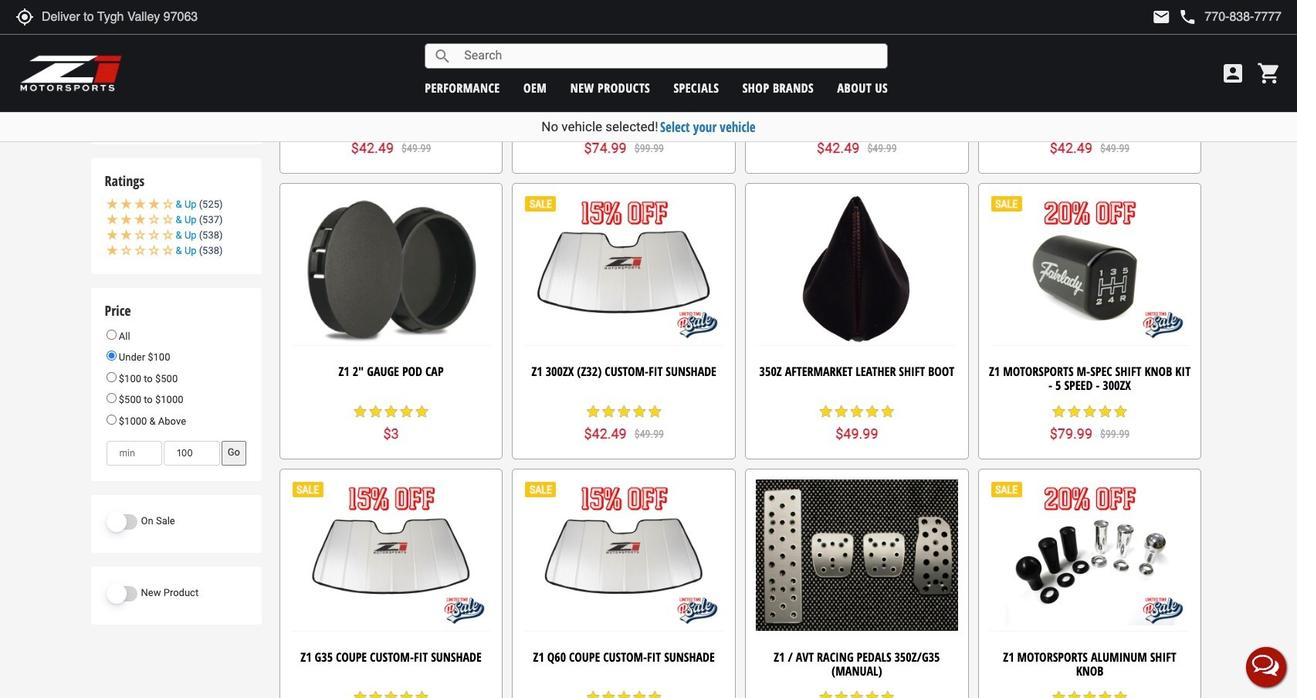 Task type: vqa. For each thing, say whether or not it's contained in the screenshot.
option
yes



Task type: describe. For each thing, give the bounding box(es) containing it.
Search search field
[[452, 44, 888, 68]]

z1 motorsports logo image
[[19, 54, 123, 93]]



Task type: locate. For each thing, give the bounding box(es) containing it.
None checkbox
[[106, 8, 119, 21], [106, 28, 119, 41], [106, 88, 119, 101], [106, 8, 119, 21], [106, 28, 119, 41], [106, 88, 119, 101]]

None radio
[[106, 372, 116, 382], [106, 394, 116, 404], [106, 415, 116, 425], [106, 372, 116, 382], [106, 394, 116, 404], [106, 415, 116, 425]]

None checkbox
[[106, 48, 119, 61], [106, 68, 119, 81], [106, 48, 119, 61], [106, 68, 119, 81]]

None radio
[[106, 330, 116, 340], [106, 351, 116, 361], [106, 330, 116, 340], [106, 351, 116, 361]]

min number field
[[106, 441, 162, 466]]

max number field
[[164, 441, 220, 466]]



